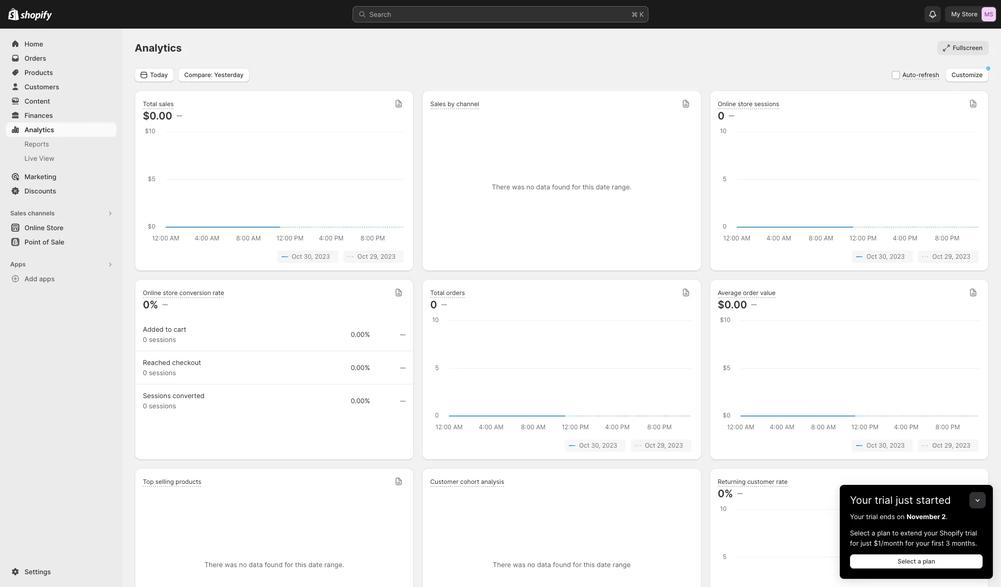 Task type: locate. For each thing, give the bounding box(es) containing it.
1 vertical spatial no change image
[[752, 301, 757, 309]]

0 vertical spatial plan
[[878, 529, 891, 537]]

0 horizontal spatial $0.00
[[143, 110, 172, 122]]

trial up the ends
[[875, 494, 893, 507]]

0 vertical spatial store
[[963, 10, 978, 18]]

1 vertical spatial to
[[893, 529, 899, 537]]

1 horizontal spatial total
[[431, 289, 445, 296]]

finances link
[[6, 108, 116, 123]]

oct 29, 2023 button for total sales
[[343, 251, 404, 263]]

total left orders
[[431, 289, 445, 296]]

your up your trial ends on november 2 .
[[851, 494, 872, 507]]

your trial just started button
[[840, 485, 994, 507]]

a inside select a plan to extend your shopify trial for just $1/month for your first 3 months.
[[872, 529, 876, 537]]

trial inside dropdown button
[[875, 494, 893, 507]]

live
[[25, 154, 37, 162]]

oct 29, 2023 button for total orders
[[631, 440, 692, 452]]

sessions inside dropdown button
[[755, 100, 780, 107]]

0 horizontal spatial analytics
[[25, 126, 54, 134]]

channel
[[457, 100, 479, 107]]

this for there was no data found for this date range
[[584, 561, 595, 569]]

2 vertical spatial 0.00%
[[351, 397, 370, 405]]

just inside select a plan to extend your shopify trial for just $1/month for your first 3 months.
[[861, 539, 872, 547]]

2023 for total orders's oct 30, 2023 'button'
[[603, 442, 618, 449]]

1 vertical spatial store
[[163, 289, 178, 296]]

1 horizontal spatial rate
[[777, 478, 788, 485]]

0 vertical spatial trial
[[875, 494, 893, 507]]

yesterday
[[214, 71, 244, 78]]

1 horizontal spatial $0.00
[[718, 299, 748, 311]]

0 down the added
[[143, 335, 147, 344]]

found
[[552, 183, 571, 191], [265, 561, 283, 569], [553, 561, 571, 569]]

point of sale
[[25, 238, 64, 246]]

1 0.00% from the top
[[351, 330, 370, 339]]

compare: yesterday button
[[178, 68, 250, 82]]

1 horizontal spatial to
[[893, 529, 899, 537]]

plan inside select a plan to extend your shopify trial for just $1/month for your first 3 months.
[[878, 529, 891, 537]]

0 vertical spatial range.
[[612, 183, 632, 191]]

select a plan to extend your shopify trial for just $1/month for your first 3 months.
[[851, 529, 978, 547]]

fullscreen
[[953, 44, 983, 52]]

2 horizontal spatial no change image
[[752, 301, 757, 309]]

0 vertical spatial $0.00
[[143, 110, 172, 122]]

select
[[851, 529, 870, 537], [898, 558, 917, 565]]

30,
[[304, 253, 313, 260], [879, 253, 889, 260], [592, 442, 601, 449], [879, 442, 889, 449]]

0 horizontal spatial store
[[46, 224, 64, 232]]

your up first
[[925, 529, 938, 537]]

refresh
[[919, 71, 940, 79]]

1 vertical spatial 0.00%
[[351, 364, 370, 372]]

0 vertical spatial just
[[896, 494, 914, 507]]

2 horizontal spatial online
[[718, 100, 737, 107]]

0 vertical spatial 0%
[[143, 299, 158, 311]]

1 vertical spatial store
[[46, 224, 64, 232]]

top selling products button
[[143, 478, 201, 487]]

oct 30, 2023 button for total sales
[[278, 251, 338, 263]]

data
[[537, 183, 551, 191], [249, 561, 263, 569], [537, 561, 552, 569]]

on
[[898, 513, 905, 521]]

$0.00 for average
[[718, 299, 748, 311]]

no change image for 0
[[729, 112, 735, 120]]

0 horizontal spatial a
[[872, 529, 876, 537]]

select down your trial ends on november 2 .
[[851, 529, 870, 537]]

1 horizontal spatial sales
[[431, 100, 446, 107]]

1 vertical spatial sales
[[10, 209, 26, 217]]

1 vertical spatial trial
[[867, 513, 878, 521]]

today button
[[135, 68, 174, 82]]

0 horizontal spatial plan
[[878, 529, 891, 537]]

0 vertical spatial your
[[925, 529, 938, 537]]

to left cart
[[166, 325, 172, 333]]

analytics up today
[[135, 42, 182, 54]]

settings link
[[6, 565, 116, 579]]

list
[[145, 251, 404, 263], [720, 251, 979, 263], [433, 440, 692, 452], [720, 440, 979, 452]]

shopify image
[[8, 8, 19, 20]]

0 down sessions
[[143, 402, 147, 410]]

1 vertical spatial online
[[25, 224, 45, 232]]

$0.00 down average
[[718, 299, 748, 311]]

oct 29, 2023 for total sales
[[358, 253, 396, 260]]

your inside dropdown button
[[851, 494, 872, 507]]

29,
[[370, 253, 379, 260], [945, 253, 954, 260], [657, 442, 667, 449], [945, 442, 954, 449]]

your trial ends on november 2 .
[[851, 513, 948, 521]]

total sales
[[143, 100, 174, 107]]

select down select a plan to extend your shopify trial for just $1/month for your first 3 months.
[[898, 558, 917, 565]]

$1/month
[[874, 539, 904, 547]]

there
[[492, 183, 511, 191], [205, 561, 223, 569], [493, 561, 511, 569]]

found for there was no data found for this date range
[[553, 561, 571, 569]]

1 vertical spatial total
[[431, 289, 445, 296]]

no for there was no data found for this date range.
[[527, 183, 535, 191]]

total for 0
[[431, 289, 445, 296]]

⌘
[[632, 10, 638, 18]]

your trial just started
[[851, 494, 952, 507]]

0 vertical spatial online
[[718, 100, 737, 107]]

⌘ k
[[632, 10, 644, 18]]

2 vertical spatial online
[[143, 289, 161, 296]]

1 horizontal spatial analytics
[[135, 42, 182, 54]]

1 vertical spatial a
[[918, 558, 922, 565]]

compare: yesterday
[[184, 71, 244, 78]]

0% up the added
[[143, 299, 158, 311]]

1 vertical spatial your
[[851, 513, 865, 521]]

add apps
[[25, 275, 55, 283]]

$0.00 down total sales dropdown button
[[143, 110, 172, 122]]

customers link
[[6, 80, 116, 94]]

rate right conversion at the left of the page
[[213, 289, 224, 296]]

29, for total sales
[[370, 253, 379, 260]]

online inside button
[[25, 224, 45, 232]]

trial
[[875, 494, 893, 507], [867, 513, 878, 521], [966, 529, 978, 537]]

0 vertical spatial analytics
[[135, 42, 182, 54]]

30, for total sales
[[304, 253, 313, 260]]

no change image
[[177, 112, 182, 120], [162, 301, 168, 309], [441, 301, 447, 309], [400, 331, 406, 339], [400, 364, 406, 372], [400, 397, 406, 405]]

found for there was no data found for this date range.
[[552, 183, 571, 191]]

1 vertical spatial your
[[916, 539, 930, 547]]

plan down first
[[923, 558, 936, 565]]

converted
[[173, 392, 205, 400]]

finances
[[25, 111, 53, 119]]

point
[[25, 238, 41, 246]]

extend
[[901, 529, 923, 537]]

analytics link
[[6, 123, 116, 137]]

auto-refresh
[[903, 71, 940, 79]]

sales for sales by channel
[[431, 100, 446, 107]]

a down select a plan to extend your shopify trial for just $1/month for your first 3 months.
[[918, 558, 922, 565]]

30, for average order value
[[879, 442, 889, 449]]

sessions inside sessions converted 0 sessions
[[149, 402, 176, 410]]

store for 0%
[[163, 289, 178, 296]]

1 horizontal spatial no change image
[[738, 490, 743, 498]]

was for there was no data found for this date range
[[513, 561, 526, 569]]

search
[[370, 10, 391, 18]]

sales by channel button
[[431, 100, 479, 109]]

store up sale
[[46, 224, 64, 232]]

1 vertical spatial analytics
[[25, 126, 54, 134]]

29, for online store sessions
[[945, 253, 954, 260]]

$0.00
[[143, 110, 172, 122], [718, 299, 748, 311]]

29, for average order value
[[945, 442, 954, 449]]

just left $1/month
[[861, 539, 872, 547]]

auto-
[[903, 71, 919, 79]]

found inside top selling products there was no data found for this date range.
[[265, 561, 283, 569]]

plan for select a plan
[[923, 558, 936, 565]]

a
[[872, 529, 876, 537], [918, 558, 922, 565]]

0%
[[143, 299, 158, 311], [718, 488, 734, 500]]

1 horizontal spatial 0%
[[718, 488, 734, 500]]

channels
[[28, 209, 55, 217]]

rate
[[213, 289, 224, 296], [777, 478, 788, 485]]

0 down the online store sessions dropdown button
[[718, 110, 725, 122]]

online store sessions
[[718, 100, 780, 107]]

0 horizontal spatial to
[[166, 325, 172, 333]]

0 horizontal spatial online
[[25, 224, 45, 232]]

oct 29, 2023 button for online store sessions
[[919, 251, 979, 263]]

0 vertical spatial 0.00%
[[351, 330, 370, 339]]

trial for just
[[875, 494, 893, 507]]

2023
[[315, 253, 330, 260], [381, 253, 396, 260], [890, 253, 905, 260], [956, 253, 971, 260], [603, 442, 618, 449], [668, 442, 684, 449], [890, 442, 905, 449], [956, 442, 971, 449]]

content
[[25, 97, 50, 105]]

0 horizontal spatial no change image
[[729, 112, 735, 120]]

2023 for oct 29, 2023 button related to average order value
[[956, 442, 971, 449]]

0 horizontal spatial total
[[143, 100, 157, 107]]

plan for select a plan to extend your shopify trial for just $1/month for your first 3 months.
[[878, 529, 891, 537]]

1 horizontal spatial a
[[918, 558, 922, 565]]

no change image
[[729, 112, 735, 120], [752, 301, 757, 309], [738, 490, 743, 498]]

oct 29, 2023 for online store sessions
[[933, 253, 971, 260]]

1 horizontal spatial plan
[[923, 558, 936, 565]]

0 horizontal spatial range.
[[325, 561, 344, 569]]

1 vertical spatial select
[[898, 558, 917, 565]]

date
[[596, 183, 610, 191], [309, 561, 323, 569], [597, 561, 611, 569]]

1 horizontal spatial select
[[898, 558, 917, 565]]

this for there was no data found for this date range.
[[583, 183, 594, 191]]

your left the ends
[[851, 513, 865, 521]]

0.00% for sessions converted
[[351, 397, 370, 405]]

online store link
[[6, 221, 116, 235]]

0 inside added to cart 0 sessions
[[143, 335, 147, 344]]

no change image for 0%
[[738, 490, 743, 498]]

your for your trial just started
[[851, 494, 872, 507]]

list for average order value
[[720, 440, 979, 452]]

1 vertical spatial 0%
[[718, 488, 734, 500]]

1 horizontal spatial store
[[738, 100, 753, 107]]

my store image
[[982, 7, 997, 21]]

home
[[25, 40, 43, 48]]

trial left the ends
[[867, 513, 878, 521]]

just up on on the right
[[896, 494, 914, 507]]

0 inside sessions converted 0 sessions
[[143, 402, 147, 410]]

select for select a plan to extend your shopify trial for just $1/month for your first 3 months.
[[851, 529, 870, 537]]

no change image down the online store sessions dropdown button
[[729, 112, 735, 120]]

0 horizontal spatial 0%
[[143, 299, 158, 311]]

0 horizontal spatial sales
[[10, 209, 26, 217]]

oct for oct 30, 2023 'button' corresponding to online store sessions
[[867, 253, 878, 260]]

sessions
[[755, 100, 780, 107], [149, 335, 176, 344], [149, 369, 176, 377], [149, 402, 176, 410]]

your left first
[[916, 539, 930, 547]]

to up $1/month
[[893, 529, 899, 537]]

0 horizontal spatial store
[[163, 289, 178, 296]]

2 vertical spatial no change image
[[738, 490, 743, 498]]

2
[[942, 513, 947, 521]]

analytics down the finances
[[25, 126, 54, 134]]

0.00% for reached checkout
[[351, 364, 370, 372]]

plan
[[878, 529, 891, 537], [923, 558, 936, 565]]

by
[[448, 100, 455, 107]]

sales left channels
[[10, 209, 26, 217]]

1 horizontal spatial store
[[963, 10, 978, 18]]

sales inside dropdown button
[[431, 100, 446, 107]]

0 down reached
[[143, 369, 147, 377]]

total
[[143, 100, 157, 107], [431, 289, 445, 296]]

2023 for average order value oct 30, 2023 'button'
[[890, 442, 905, 449]]

your
[[851, 494, 872, 507], [851, 513, 865, 521]]

oct 29, 2023 button for average order value
[[919, 440, 979, 452]]

0 vertical spatial to
[[166, 325, 172, 333]]

0 horizontal spatial select
[[851, 529, 870, 537]]

2 vertical spatial trial
[[966, 529, 978, 537]]

0 vertical spatial your
[[851, 494, 872, 507]]

oct for average order value oct 30, 2023 'button'
[[867, 442, 878, 449]]

0.00% for added to cart
[[351, 330, 370, 339]]

0 vertical spatial select
[[851, 529, 870, 537]]

discounts link
[[6, 184, 116, 198]]

0 horizontal spatial rate
[[213, 289, 224, 296]]

0 vertical spatial sales
[[431, 100, 446, 107]]

marketing
[[25, 173, 56, 181]]

ends
[[880, 513, 896, 521]]

sales for sales channels
[[10, 209, 26, 217]]

1 vertical spatial just
[[861, 539, 872, 547]]

live view link
[[6, 151, 116, 165]]

select inside select a plan to extend your shopify trial for just $1/month for your first 3 months.
[[851, 529, 870, 537]]

2 your from the top
[[851, 513, 865, 521]]

analytics
[[135, 42, 182, 54], [25, 126, 54, 134]]

a up $1/month
[[872, 529, 876, 537]]

0 vertical spatial store
[[738, 100, 753, 107]]

returning
[[718, 478, 746, 485]]

0 horizontal spatial just
[[861, 539, 872, 547]]

order
[[744, 289, 759, 296]]

0 vertical spatial a
[[872, 529, 876, 537]]

compare:
[[184, 71, 213, 78]]

1 vertical spatial plan
[[923, 558, 936, 565]]

fullscreen button
[[938, 41, 990, 55]]

sessions inside added to cart 0 sessions
[[149, 335, 176, 344]]

oct for oct 29, 2023 button for total sales
[[358, 253, 368, 260]]

3 0.00% from the top
[[351, 397, 370, 405]]

sales
[[431, 100, 446, 107], [10, 209, 26, 217]]

0 vertical spatial no change image
[[729, 112, 735, 120]]

store inside button
[[46, 224, 64, 232]]

a for select a plan to extend your shopify trial for just $1/month for your first 3 months.
[[872, 529, 876, 537]]

1 vertical spatial range.
[[325, 561, 344, 569]]

oct 30, 2023
[[292, 253, 330, 260], [867, 253, 905, 260], [579, 442, 618, 449], [867, 442, 905, 449]]

total for $0.00
[[143, 100, 157, 107]]

store right my
[[963, 10, 978, 18]]

no change image down order
[[752, 301, 757, 309]]

first
[[932, 539, 945, 547]]

sale
[[51, 238, 64, 246]]

products link
[[6, 65, 116, 80]]

1 vertical spatial $0.00
[[718, 299, 748, 311]]

2023 for oct 30, 2023 'button' for total sales
[[315, 253, 330, 260]]

0% down "returning"
[[718, 488, 734, 500]]

2 0.00% from the top
[[351, 364, 370, 372]]

sales left by
[[431, 100, 446, 107]]

to inside added to cart 0 sessions
[[166, 325, 172, 333]]

oct 30, 2023 button for average order value
[[853, 440, 914, 452]]

1 horizontal spatial just
[[896, 494, 914, 507]]

analysis
[[481, 478, 505, 485]]

date for there was no data found for this date range
[[597, 561, 611, 569]]

your
[[925, 529, 938, 537], [916, 539, 930, 547]]

oct 30, 2023 button for online store sessions
[[853, 251, 914, 263]]

my
[[952, 10, 961, 18]]

1 horizontal spatial range.
[[612, 183, 632, 191]]

total orders
[[431, 289, 465, 296]]

there inside top selling products there was no data found for this date range.
[[205, 561, 223, 569]]

no change image down "returning"
[[738, 490, 743, 498]]

live view
[[25, 154, 54, 162]]

0 down total orders dropdown button at the left
[[431, 299, 437, 311]]

apps
[[10, 260, 26, 268]]

plan up $1/month
[[878, 529, 891, 537]]

rate right customer
[[777, 478, 788, 485]]

trial up months.
[[966, 529, 978, 537]]

sales inside button
[[10, 209, 26, 217]]

oct 30, 2023 for total orders
[[579, 442, 618, 449]]

1 horizontal spatial online
[[143, 289, 161, 296]]

$0.00 for total
[[143, 110, 172, 122]]

1 your from the top
[[851, 494, 872, 507]]

total left sales
[[143, 100, 157, 107]]

0 vertical spatial total
[[143, 100, 157, 107]]



Task type: vqa. For each thing, say whether or not it's contained in the screenshot.
the right Shopify image
yes



Task type: describe. For each thing, give the bounding box(es) containing it.
oct for oct 29, 2023 button for total orders
[[645, 442, 656, 449]]

2023 for oct 29, 2023 button for online store sessions
[[956, 253, 971, 260]]

orders
[[447, 289, 465, 296]]

added to cart 0 sessions
[[143, 325, 186, 344]]

reached checkout 0 sessions
[[143, 358, 201, 377]]

online for 0%
[[143, 289, 161, 296]]

trial for ends
[[867, 513, 878, 521]]

shopify image
[[21, 11, 52, 21]]

your trial just started element
[[840, 512, 994, 579]]

sessions converted 0 sessions
[[143, 392, 205, 410]]

online for 0
[[718, 100, 737, 107]]

no change image for $0.00
[[752, 301, 757, 309]]

3
[[946, 539, 951, 547]]

list for total sales
[[145, 251, 404, 263]]

was inside top selling products there was no data found for this date range.
[[225, 561, 237, 569]]

months.
[[952, 539, 978, 547]]

k
[[640, 10, 644, 18]]

customize
[[952, 71, 983, 78]]

range. inside top selling products there was no data found for this date range.
[[325, 561, 344, 569]]

sales by channel
[[431, 100, 479, 107]]

list for total orders
[[433, 440, 692, 452]]

online store conversion rate
[[143, 289, 224, 296]]

average
[[718, 289, 742, 296]]

content link
[[6, 94, 116, 108]]

oct 30, 2023 button for total orders
[[565, 440, 626, 452]]

view
[[39, 154, 54, 162]]

customer cohort analysis
[[431, 478, 505, 485]]

date for there was no data found for this date range.
[[596, 183, 610, 191]]

oct for total orders's oct 30, 2023 'button'
[[579, 442, 590, 449]]

returning customer rate
[[718, 478, 788, 485]]

oct 30, 2023 for online store sessions
[[867, 253, 905, 260]]

started
[[917, 494, 952, 507]]

conversion
[[180, 289, 211, 296]]

online store sessions button
[[718, 100, 780, 109]]

2023 for oct 30, 2023 'button' corresponding to online store sessions
[[890, 253, 905, 260]]

range
[[613, 561, 631, 569]]

reports link
[[6, 137, 116, 151]]

30, for total orders
[[592, 442, 601, 449]]

your for your trial ends on november 2 .
[[851, 513, 865, 521]]

reached
[[143, 358, 170, 367]]

0% for online store conversion rate
[[143, 299, 158, 311]]

my store
[[952, 10, 978, 18]]

oct 30, 2023 for total sales
[[292, 253, 330, 260]]

sales channels
[[10, 209, 55, 217]]

this inside top selling products there was no data found for this date range.
[[295, 561, 307, 569]]

orders
[[25, 54, 46, 62]]

no for there was no data found for this date range
[[528, 561, 536, 569]]

sales
[[159, 100, 174, 107]]

list for online store sessions
[[720, 251, 979, 263]]

store for 0
[[738, 100, 753, 107]]

cohort
[[461, 478, 480, 485]]

added
[[143, 325, 164, 333]]

cart
[[174, 325, 186, 333]]

total orders button
[[431, 289, 465, 298]]

apps
[[39, 275, 55, 283]]

oct 29, 2023 for average order value
[[933, 442, 971, 449]]

trial inside select a plan to extend your shopify trial for just $1/month for your first 3 months.
[[966, 529, 978, 537]]

oct for oct 30, 2023 'button' for total sales
[[292, 253, 302, 260]]

sessions inside reached checkout 0 sessions
[[149, 369, 176, 377]]

a for select a plan
[[918, 558, 922, 565]]

0% for returning customer rate
[[718, 488, 734, 500]]

select for select a plan
[[898, 558, 917, 565]]

apps button
[[6, 257, 116, 272]]

just inside dropdown button
[[896, 494, 914, 507]]

add apps button
[[6, 272, 116, 286]]

sales channels button
[[6, 206, 116, 221]]

there for there was no data found for this date range
[[493, 561, 511, 569]]

1 vertical spatial rate
[[777, 478, 788, 485]]

29, for total orders
[[657, 442, 667, 449]]

there was no data found for this date range
[[493, 561, 631, 569]]

data for there was no data found for this date range.
[[537, 183, 551, 191]]

top
[[143, 478, 154, 485]]

date inside top selling products there was no data found for this date range.
[[309, 561, 323, 569]]

30, for online store sessions
[[879, 253, 889, 260]]

to inside select a plan to extend your shopify trial for just $1/month for your first 3 months.
[[893, 529, 899, 537]]

top selling products there was no data found for this date range.
[[143, 478, 344, 569]]

selling
[[156, 478, 174, 485]]

orders link
[[6, 51, 116, 65]]

was for there was no data found for this date range.
[[512, 183, 525, 191]]

checkout
[[172, 358, 201, 367]]

online store
[[25, 224, 64, 232]]

data for there was no data found for this date range
[[537, 561, 552, 569]]

no inside top selling products there was no data found for this date range.
[[239, 561, 247, 569]]

online store button
[[0, 221, 123, 235]]

select a plan
[[898, 558, 936, 565]]

oct 29, 2023 for total orders
[[645, 442, 684, 449]]

customer
[[431, 478, 459, 485]]

store for online store
[[46, 224, 64, 232]]

of
[[43, 238, 49, 246]]

analytics inside analytics "link"
[[25, 126, 54, 134]]

products
[[176, 478, 201, 485]]

oct for oct 29, 2023 button for online store sessions
[[933, 253, 943, 260]]

shopify
[[940, 529, 964, 537]]

settings
[[25, 568, 51, 576]]

2023 for oct 29, 2023 button for total sales
[[381, 253, 396, 260]]

average order value
[[718, 289, 776, 296]]

2023 for oct 29, 2023 button for total orders
[[668, 442, 684, 449]]

customize button
[[946, 68, 990, 82]]

total sales button
[[143, 100, 174, 109]]

select a plan link
[[851, 554, 983, 569]]

november
[[907, 513, 941, 521]]

average order value button
[[718, 289, 776, 298]]

for inside top selling products there was no data found for this date range.
[[285, 561, 293, 569]]

add
[[25, 275, 37, 283]]

data inside top selling products there was no data found for this date range.
[[249, 561, 263, 569]]

0 vertical spatial rate
[[213, 289, 224, 296]]

there for there was no data found for this date range.
[[492, 183, 511, 191]]

customer
[[748, 478, 775, 485]]

0 inside reached checkout 0 sessions
[[143, 369, 147, 377]]

sessions
[[143, 392, 171, 400]]

store for my store
[[963, 10, 978, 18]]

.
[[947, 513, 948, 521]]

products
[[25, 68, 53, 77]]

value
[[761, 289, 776, 296]]

oct 30, 2023 for average order value
[[867, 442, 905, 449]]

oct for oct 29, 2023 button related to average order value
[[933, 442, 943, 449]]

today
[[150, 71, 168, 78]]



